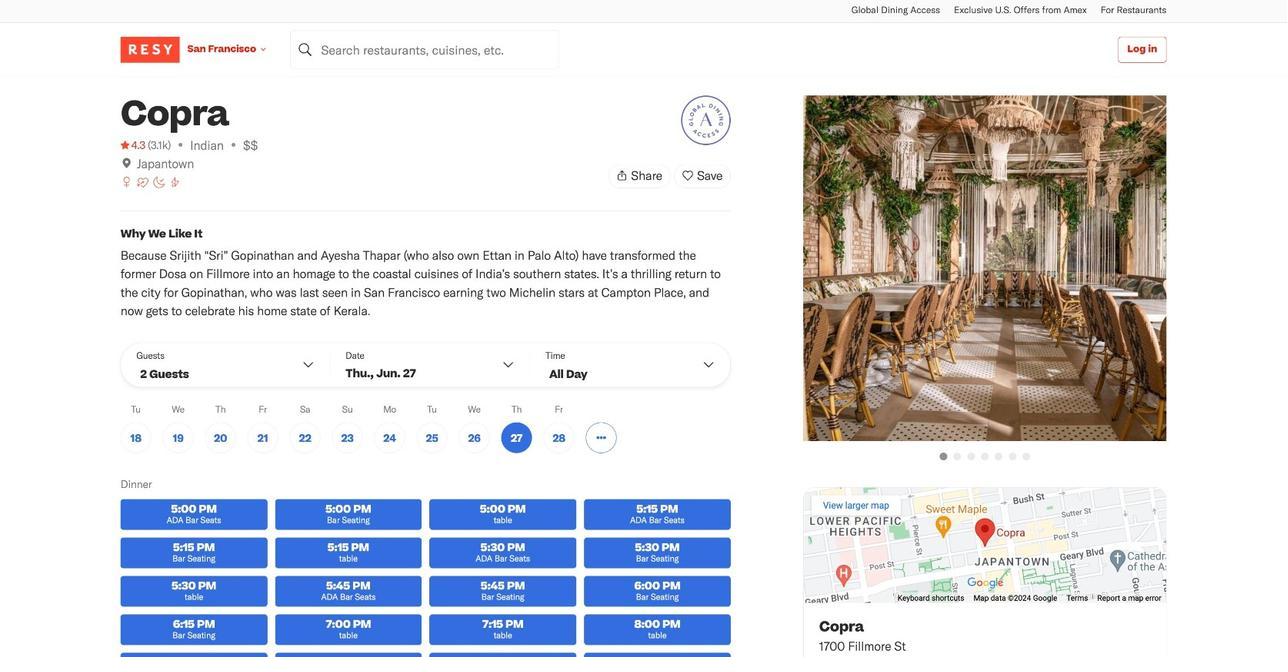 Task type: describe. For each thing, give the bounding box(es) containing it.
Search restaurants, cuisines, etc. text field
[[290, 30, 559, 69]]



Task type: vqa. For each thing, say whether or not it's contained in the screenshot.
'4.5 OUT OF 5 STARS' image
no



Task type: locate. For each thing, give the bounding box(es) containing it.
4.3 out of 5 stars image
[[121, 137, 146, 153]]

None field
[[290, 30, 559, 69]]



